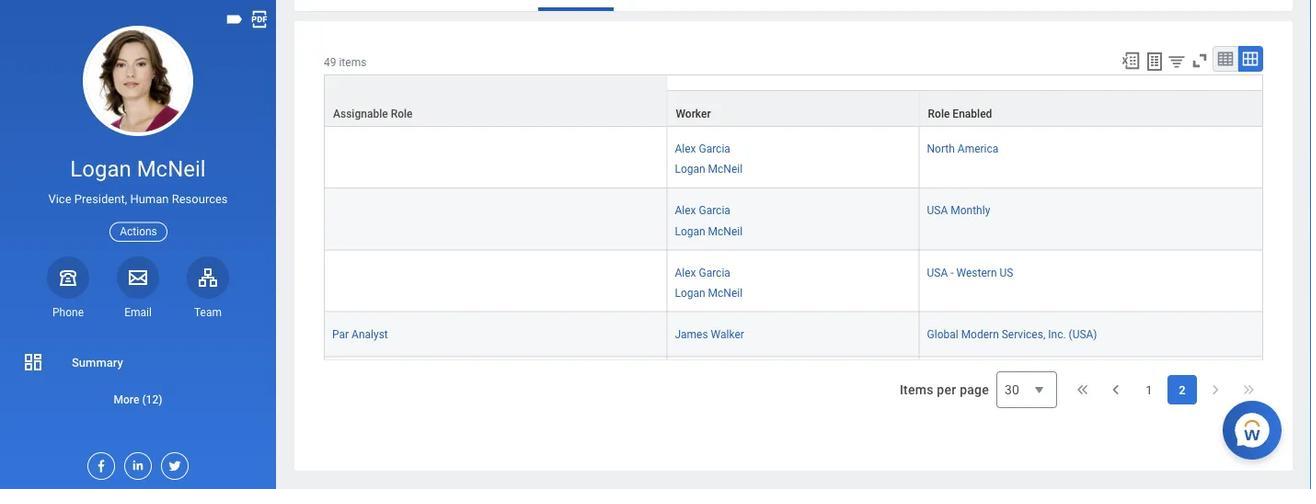 Task type: vqa. For each thing, say whether or not it's contained in the screenshot.
YOUR
no



Task type: locate. For each thing, give the bounding box(es) containing it.
0 horizontal spatial role
[[391, 108, 413, 121]]

garcia
[[699, 143, 731, 156], [699, 205, 731, 217], [699, 266, 731, 279]]

-
[[951, 266, 954, 279]]

assignable role row
[[324, 75, 1264, 127]]

1 usa from the top
[[928, 205, 948, 217]]

summary link
[[0, 344, 276, 381]]

2 items selected list from the top
[[675, 201, 772, 239]]

expand table image
[[1242, 50, 1260, 68]]

1 alex from the top
[[675, 143, 696, 156]]

assignable
[[333, 108, 388, 121]]

facebook image
[[88, 454, 109, 474]]

usa
[[928, 205, 948, 217], [928, 266, 948, 279]]

chevron 2x right small image
[[1240, 381, 1258, 400]]

3 alex garcia link from the top
[[675, 263, 731, 279]]

cell
[[324, 127, 668, 189], [324, 189, 668, 251], [324, 251, 668, 313], [324, 358, 668, 440], [668, 358, 920, 440], [920, 358, 1264, 440]]

0 vertical spatial garcia
[[699, 143, 731, 156]]

1 horizontal spatial role
[[928, 108, 950, 121]]

email
[[124, 306, 152, 319]]

alex garcia link
[[675, 139, 731, 156], [675, 201, 731, 217], [675, 263, 731, 279]]

role left enabled
[[928, 108, 950, 121]]

role
[[391, 108, 413, 121], [928, 108, 950, 121]]

garcia for usa monthly
[[699, 205, 731, 217]]

0 vertical spatial logan mcneil link
[[675, 159, 743, 176]]

2 logan mcneil link from the top
[[675, 221, 743, 238]]

2 garcia from the top
[[699, 205, 731, 217]]

summary
[[72, 356, 123, 370]]

1 alex garcia from the top
[[675, 143, 731, 156]]

3 alex from the top
[[675, 266, 696, 279]]

more (12) button
[[0, 381, 276, 418]]

alex garcia for usa monthly
[[675, 205, 731, 217]]

chevron left small image
[[1107, 381, 1126, 400]]

row
[[324, 90, 1264, 127], [324, 127, 1264, 189], [324, 189, 1264, 251], [324, 251, 1264, 313], [324, 313, 1264, 358], [324, 358, 1264, 440]]

monthly
[[951, 205, 991, 217]]

(12)
[[142, 394, 162, 406]]

5 row from the top
[[324, 313, 1264, 358]]

toolbar
[[1113, 46, 1264, 75]]

president,
[[74, 193, 127, 206]]

1 vertical spatial garcia
[[699, 205, 731, 217]]

items selected list
[[675, 139, 772, 177], [675, 201, 772, 239], [675, 263, 772, 301]]

more
[[114, 394, 139, 406]]

1 garcia from the top
[[699, 143, 731, 156]]

0 vertical spatial alex garcia link
[[675, 139, 731, 156]]

logan mcneil link
[[675, 159, 743, 176], [675, 221, 743, 238], [675, 283, 743, 300]]

2 vertical spatial alex garcia
[[675, 266, 731, 279]]

actions
[[120, 226, 157, 239]]

mcneil for north america
[[708, 163, 743, 176]]

logan mcneil inside navigation pane region
[[70, 156, 206, 182]]

2 vertical spatial logan mcneil link
[[675, 283, 743, 300]]

mcneil
[[137, 156, 206, 182], [708, 163, 743, 176], [708, 225, 743, 238], [708, 287, 743, 300]]

49
[[324, 56, 336, 69]]

2 alex garcia link from the top
[[675, 201, 731, 217]]

1 button
[[1135, 376, 1165, 405]]

2 vertical spatial alex
[[675, 266, 696, 279]]

1 row from the top
[[324, 90, 1264, 127]]

tab list
[[295, 0, 1293, 11]]

phone button
[[47, 257, 89, 320]]

summary list
[[0, 344, 276, 418]]

services,
[[1002, 328, 1046, 341]]

assignable role
[[333, 108, 413, 121]]

alex
[[675, 143, 696, 156], [675, 205, 696, 217], [675, 266, 696, 279]]

logan mcneil
[[70, 156, 206, 182], [675, 163, 743, 176], [675, 225, 743, 238], [675, 287, 743, 300]]

twitter image
[[162, 454, 182, 474]]

2 row from the top
[[324, 127, 1264, 189]]

usa - western us link
[[928, 263, 1014, 279]]

logan inside navigation pane region
[[70, 156, 131, 182]]

2 vertical spatial garcia
[[699, 266, 731, 279]]

linkedin image
[[125, 454, 145, 473]]

3 garcia from the top
[[699, 266, 731, 279]]

0 vertical spatial usa
[[928, 205, 948, 217]]

phone image
[[55, 267, 81, 289]]

1 vertical spatial logan mcneil link
[[675, 221, 743, 238]]

par analyst
[[332, 328, 388, 341]]

2 alex from the top
[[675, 205, 696, 217]]

0 vertical spatial items selected list
[[675, 139, 772, 177]]

items
[[339, 56, 367, 69]]

james walker link
[[675, 325, 745, 341]]

3 items selected list from the top
[[675, 263, 772, 301]]

1 vertical spatial alex garcia
[[675, 205, 731, 217]]

mcneil for usa monthly
[[708, 225, 743, 238]]

1 items selected list from the top
[[675, 139, 772, 177]]

1 logan mcneil link from the top
[[675, 159, 743, 176]]

2 vertical spatial alex garcia link
[[675, 263, 731, 279]]

1 vertical spatial usa
[[928, 266, 948, 279]]

logan for usa - western us
[[675, 287, 706, 300]]

team link
[[187, 257, 229, 320]]

more (12) button
[[0, 389, 276, 411]]

logan mcneil for usa - western us
[[675, 287, 743, 300]]

role right assignable
[[391, 108, 413, 121]]

summary image
[[22, 352, 44, 374]]

1 vertical spatial alex
[[675, 205, 696, 217]]

0 vertical spatial alex
[[675, 143, 696, 156]]

1 alex garcia link from the top
[[675, 139, 731, 156]]

logan mcneil for north america
[[675, 163, 743, 176]]

1 list
[[1135, 376, 1198, 405]]

role enabled button
[[920, 91, 1263, 126]]

items selected list for usa - western us
[[675, 263, 772, 301]]

2 vertical spatial items selected list
[[675, 263, 772, 301]]

1 vertical spatial items selected list
[[675, 201, 772, 239]]

james
[[675, 328, 709, 341]]

logan
[[70, 156, 131, 182], [675, 163, 706, 176], [675, 225, 706, 238], [675, 287, 706, 300]]

usa - western us
[[928, 266, 1014, 279]]

global
[[928, 328, 959, 341]]

3 logan mcneil link from the top
[[675, 283, 743, 300]]

alex garcia link for usa monthly
[[675, 201, 731, 217]]

usa for usa monthly
[[928, 205, 948, 217]]

logan for north america
[[675, 163, 706, 176]]

more (12)
[[114, 394, 162, 406]]

analyst
[[352, 328, 388, 341]]

global modern services, inc. (usa) link
[[928, 325, 1098, 341]]

role inside row
[[391, 108, 413, 121]]

3 alex garcia from the top
[[675, 266, 731, 279]]

1 role from the left
[[391, 108, 413, 121]]

alex garcia link for north america
[[675, 139, 731, 156]]

select to filter grid data image
[[1167, 52, 1188, 71]]

1 vertical spatial alex garcia link
[[675, 201, 731, 217]]

logan mcneil link for usa - western us
[[675, 283, 743, 300]]

(usa)
[[1069, 328, 1098, 341]]

logan mcneil for usa monthly
[[675, 225, 743, 238]]

resources
[[172, 193, 228, 206]]

north
[[928, 143, 955, 156]]

2 usa from the top
[[928, 266, 948, 279]]

human
[[130, 193, 169, 206]]

usa left monthly at the top of page
[[928, 205, 948, 217]]

alex garcia
[[675, 143, 731, 156], [675, 205, 731, 217], [675, 266, 731, 279]]

items
[[900, 383, 934, 398]]

north america link
[[928, 139, 999, 156]]

usa left - on the right bottom
[[928, 266, 948, 279]]

2 alex garcia from the top
[[675, 205, 731, 217]]

1
[[1146, 383, 1153, 397]]

table image
[[1217, 50, 1235, 68]]

0 vertical spatial alex garcia
[[675, 143, 731, 156]]

team logan mcneil element
[[187, 305, 229, 320]]



Task type: describe. For each thing, give the bounding box(es) containing it.
alex for usa - western us
[[675, 266, 696, 279]]

mcneil inside navigation pane region
[[137, 156, 206, 182]]

chevron 2x left small image
[[1074, 381, 1093, 400]]

row containing worker
[[324, 90, 1264, 127]]

logan mcneil link for north america
[[675, 159, 743, 176]]

items selected list for usa monthly
[[675, 201, 772, 239]]

view printable version (pdf) image
[[249, 9, 270, 29]]

usa monthly
[[928, 205, 991, 217]]

america
[[958, 143, 999, 156]]

par
[[332, 328, 349, 341]]

actions button
[[110, 222, 167, 242]]

alex garcia for north america
[[675, 143, 731, 156]]

mcneil for usa - western us
[[708, 287, 743, 300]]

logan mcneil link for usa monthly
[[675, 221, 743, 238]]

export to worksheets image
[[1144, 51, 1166, 73]]

3 row from the top
[[324, 189, 1264, 251]]

items per page element
[[898, 361, 1058, 420]]

par analyst link
[[332, 325, 388, 341]]

per
[[938, 383, 957, 398]]

phone logan mcneil element
[[47, 305, 89, 320]]

email logan mcneil element
[[117, 305, 159, 320]]

email button
[[117, 257, 159, 320]]

row containing par analyst
[[324, 313, 1264, 358]]

items per page
[[900, 383, 990, 398]]

navigation pane region
[[0, 0, 276, 490]]

western
[[957, 266, 997, 279]]

alex for usa monthly
[[675, 205, 696, 217]]

global modern services, inc. (usa)
[[928, 328, 1098, 341]]

vice
[[48, 193, 71, 206]]

worker
[[676, 108, 711, 121]]

49 items
[[324, 56, 367, 69]]

chevron right small image
[[1207, 381, 1225, 400]]

2 role from the left
[[928, 108, 950, 121]]

james walker
[[675, 328, 745, 341]]

mail image
[[127, 267, 149, 289]]

phone
[[52, 306, 84, 319]]

walker
[[711, 328, 745, 341]]

alex for north america
[[675, 143, 696, 156]]

4 row from the top
[[324, 251, 1264, 313]]

role enabled
[[928, 108, 993, 121]]

us
[[1000, 266, 1014, 279]]

export to excel image
[[1121, 51, 1142, 71]]

tag image
[[225, 9, 245, 29]]

modern
[[962, 328, 1000, 341]]

alex garcia link for usa - western us
[[675, 263, 731, 279]]

usa monthly link
[[928, 201, 991, 217]]

usa for usa - western us
[[928, 266, 948, 279]]

north america
[[928, 143, 999, 156]]

garcia for north america
[[699, 143, 731, 156]]

team
[[194, 306, 222, 319]]

enabled
[[953, 108, 993, 121]]

view team image
[[197, 267, 219, 289]]

logan for usa monthly
[[675, 225, 706, 238]]

alex garcia for usa - western us
[[675, 266, 731, 279]]

6 row from the top
[[324, 358, 1264, 440]]

vice president, human resources
[[48, 193, 228, 206]]

items selected list for north america
[[675, 139, 772, 177]]

garcia for usa - western us
[[699, 266, 731, 279]]

assignable role button
[[325, 76, 667, 126]]

fullscreen image
[[1190, 51, 1211, 71]]

inc.
[[1049, 328, 1067, 341]]

page
[[960, 383, 990, 398]]

worker button
[[668, 91, 919, 126]]



